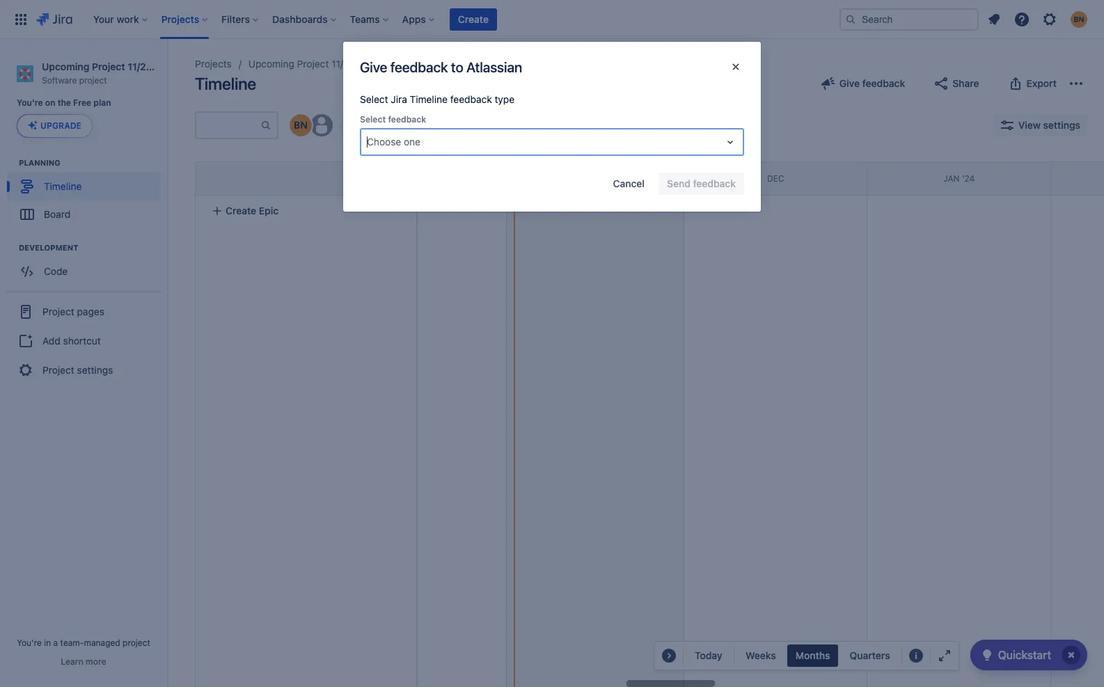 Task type: locate. For each thing, give the bounding box(es) containing it.
1 vertical spatial project
[[123, 638, 150, 648]]

select right add people icon
[[360, 114, 386, 125]]

create left epic
[[226, 205, 256, 217]]

column header
[[146, 162, 323, 195], [323, 162, 507, 195], [507, 162, 684, 195], [1051, 162, 1104, 195]]

2 you're from the top
[[17, 638, 42, 648]]

0 horizontal spatial project
[[79, 75, 107, 86]]

timeline link
[[7, 173, 160, 201]]

feedback up "select jira timeline feedback type"
[[390, 59, 448, 75]]

create epic
[[226, 205, 279, 217]]

feedback for select feedback
[[388, 114, 426, 125]]

project down add
[[42, 364, 74, 376]]

group containing project pages
[[6, 291, 162, 390]]

code link
[[7, 258, 160, 286]]

11/20/2023
[[332, 58, 382, 70], [128, 61, 180, 72]]

row
[[196, 162, 416, 196]]

1 vertical spatial you're
[[17, 638, 42, 648]]

export button
[[999, 72, 1065, 95]]

create up the to
[[458, 13, 489, 25]]

select
[[360, 93, 388, 105], [360, 114, 386, 125]]

1 vertical spatial give
[[840, 77, 860, 89]]

1 horizontal spatial create
[[458, 13, 489, 25]]

give for give feedback
[[840, 77, 860, 89]]

you're left on
[[17, 98, 43, 108]]

upcoming right projects
[[248, 58, 294, 70]]

timeline up 'board'
[[44, 180, 82, 192]]

ben nelson image
[[290, 114, 312, 136]]

quickstart
[[998, 649, 1051, 662]]

project up add
[[42, 306, 74, 317]]

0 horizontal spatial timeline
[[44, 180, 82, 192]]

11/20/2023 left projects 'link'
[[128, 61, 180, 72]]

upgrade
[[40, 121, 81, 131]]

0 vertical spatial create
[[458, 13, 489, 25]]

1 horizontal spatial 11/20/2023
[[332, 58, 382, 70]]

0 horizontal spatial give
[[360, 59, 387, 75]]

select for select jira timeline feedback type
[[360, 93, 388, 105]]

1 horizontal spatial give
[[840, 77, 860, 89]]

1 horizontal spatial timeline
[[195, 74, 256, 93]]

board
[[44, 208, 70, 220]]

project up "unassigned" icon
[[297, 58, 329, 70]]

1 vertical spatial select
[[360, 114, 386, 125]]

one
[[404, 136, 421, 148]]

3 column header from the left
[[507, 162, 684, 195]]

learn
[[61, 657, 83, 667]]

2 select from the top
[[360, 114, 386, 125]]

row inside row group
[[196, 162, 416, 196]]

you're
[[17, 98, 43, 108], [17, 638, 42, 648]]

upcoming inside the upcoming project 11/20/2023 software project
[[42, 61, 89, 72]]

months
[[796, 650, 830, 662]]

'24
[[962, 173, 975, 184]]

feedback down jira
[[388, 114, 426, 125]]

cancel
[[613, 178, 645, 189]]

timeline down projects 'link'
[[195, 74, 256, 93]]

today button
[[687, 645, 731, 667]]

timeline
[[195, 74, 256, 93], [410, 93, 448, 105], [44, 180, 82, 192]]

Search field
[[840, 8, 979, 30]]

11/20/2023 up add people icon
[[332, 58, 382, 70]]

quickstart button
[[970, 640, 1088, 671]]

create inside button
[[226, 205, 256, 217]]

timeline right jira
[[410, 93, 448, 105]]

projects
[[195, 58, 232, 70]]

give up select feedback
[[360, 59, 387, 75]]

select feedback
[[360, 114, 426, 125]]

project pages
[[42, 306, 104, 317]]

primary element
[[8, 0, 840, 39]]

1 horizontal spatial upcoming
[[248, 58, 294, 70]]

0 horizontal spatial 11/20/2023
[[128, 61, 180, 72]]

give
[[360, 59, 387, 75], [840, 77, 860, 89]]

1 vertical spatial create
[[226, 205, 256, 217]]

quarters button
[[841, 645, 899, 667]]

row group
[[195, 162, 416, 196]]

you're in a team-managed project
[[17, 638, 150, 648]]

choose
[[367, 136, 401, 148]]

select left jira
[[360, 93, 388, 105]]

enter full screen image
[[936, 648, 953, 664]]

type
[[495, 93, 515, 105]]

give down search image
[[840, 77, 860, 89]]

pages
[[77, 306, 104, 317]]

dismiss quickstart image
[[1060, 644, 1083, 666]]

0 horizontal spatial create
[[226, 205, 256, 217]]

weeks button
[[737, 645, 785, 667]]

0 vertical spatial you're
[[17, 98, 43, 108]]

learn more button
[[61, 657, 106, 668]]

feedback
[[390, 59, 448, 75], [863, 77, 905, 89], [450, 93, 492, 105], [388, 114, 426, 125]]

quarters
[[850, 650, 890, 662]]

planning group
[[7, 158, 166, 233]]

timeline inside "link"
[[44, 180, 82, 192]]

0 horizontal spatial upcoming
[[42, 61, 89, 72]]

create inside button
[[458, 13, 489, 25]]

1 column header from the left
[[146, 162, 323, 195]]

11/20/2023 inside the upcoming project 11/20/2023 software project
[[128, 61, 180, 72]]

on
[[45, 98, 55, 108]]

1 you're from the top
[[17, 98, 43, 108]]

0 vertical spatial project
[[79, 75, 107, 86]]

settings
[[77, 364, 113, 376]]

jira image
[[36, 11, 72, 28], [36, 11, 72, 28]]

give inside give feedback button
[[840, 77, 860, 89]]

development
[[19, 243, 78, 252]]

create epic button
[[203, 198, 408, 224]]

create banner
[[0, 0, 1104, 39]]

add people image
[[343, 117, 359, 134]]

upcoming up software
[[42, 61, 89, 72]]

0 vertical spatial give
[[360, 59, 387, 75]]

upgrade button
[[17, 115, 92, 137]]

you're left the in on the left of the page
[[17, 638, 42, 648]]

project right managed
[[123, 638, 150, 648]]

project
[[297, 58, 329, 70], [92, 61, 125, 72], [42, 306, 74, 317], [42, 364, 74, 376]]

dec
[[767, 173, 784, 184]]

months button
[[787, 645, 839, 667]]

give feedback to atlassian
[[360, 59, 522, 75]]

feedback down search field
[[863, 77, 905, 89]]

project up plan
[[79, 75, 107, 86]]

feedback inside button
[[863, 77, 905, 89]]

0 vertical spatial select
[[360, 93, 388, 105]]

group
[[6, 291, 162, 390]]

feedback left type
[[450, 93, 492, 105]]

project up plan
[[92, 61, 125, 72]]

create for create
[[458, 13, 489, 25]]

Search timeline text field
[[196, 113, 260, 138]]

upcoming
[[248, 58, 294, 70], [42, 61, 89, 72]]

row group inside create epic grid
[[195, 162, 416, 196]]

check image
[[979, 647, 995, 664]]

project
[[79, 75, 107, 86], [123, 638, 150, 648]]

create
[[458, 13, 489, 25], [226, 205, 256, 217]]

give feedback button
[[812, 72, 914, 95]]

1 select from the top
[[360, 93, 388, 105]]

code
[[44, 265, 68, 277]]



Task type: describe. For each thing, give the bounding box(es) containing it.
create button
[[450, 8, 497, 30]]

atlassian
[[467, 59, 522, 75]]

create for create epic
[[226, 205, 256, 217]]

export
[[1027, 77, 1057, 89]]

learn more
[[61, 657, 106, 667]]

you're for you're in a team-managed project
[[17, 638, 42, 648]]

project inside the 'project pages' link
[[42, 306, 74, 317]]

give feedback
[[840, 77, 905, 89]]

upcoming project 11/20/2023 software project
[[42, 61, 180, 86]]

cancel button
[[605, 173, 653, 195]]

add
[[42, 335, 60, 347]]

export icon image
[[1007, 75, 1024, 92]]

close modal image
[[728, 58, 744, 75]]

select jira timeline feedback type
[[360, 93, 515, 105]]

epic
[[259, 205, 279, 217]]

a
[[53, 638, 58, 648]]

jan '24
[[944, 173, 975, 184]]

open image
[[722, 134, 739, 150]]

free
[[73, 98, 91, 108]]

2 horizontal spatial timeline
[[410, 93, 448, 105]]

upcoming project 11/20/2023
[[248, 58, 382, 70]]

plan
[[94, 98, 111, 108]]

upcoming for upcoming project 11/20/2023
[[248, 58, 294, 70]]

unassigned image
[[311, 114, 333, 136]]

jan
[[944, 173, 960, 184]]

project inside the upcoming project 11/20/2023 software project
[[92, 61, 125, 72]]

feedback for give feedback to atlassian
[[390, 59, 448, 75]]

projects link
[[195, 56, 232, 72]]

you're on the free plan
[[17, 98, 111, 108]]

jira
[[391, 93, 407, 105]]

planning
[[19, 158, 60, 167]]

software
[[42, 75, 77, 86]]

shortcut
[[63, 335, 101, 347]]

project inside upcoming project 11/20/2023 link
[[297, 58, 329, 70]]

choose one
[[367, 136, 421, 148]]

project pages link
[[6, 297, 162, 327]]

project inside the upcoming project 11/20/2023 software project
[[79, 75, 107, 86]]

project settings
[[42, 364, 113, 376]]

create epic grid
[[146, 162, 1104, 687]]

feedback for give feedback
[[863, 77, 905, 89]]

upcoming project 11/20/2023 link
[[248, 56, 382, 72]]

team-
[[60, 638, 84, 648]]

today
[[695, 650, 723, 662]]

weeks
[[746, 650, 776, 662]]

upcoming for upcoming project 11/20/2023 software project
[[42, 61, 89, 72]]

project inside project settings link
[[42, 364, 74, 376]]

11/20/2023 for upcoming project 11/20/2023
[[332, 58, 382, 70]]

4 column header from the left
[[1051, 162, 1104, 195]]

development group
[[7, 243, 166, 290]]

to
[[451, 59, 463, 75]]

managed
[[84, 638, 120, 648]]

add shortcut
[[42, 335, 101, 347]]

in
[[44, 638, 51, 648]]

2 column header from the left
[[323, 162, 507, 195]]

more
[[86, 657, 106, 667]]

11/20/2023 for upcoming project 11/20/2023 software project
[[128, 61, 180, 72]]

add shortcut button
[[6, 327, 162, 355]]

the
[[58, 98, 71, 108]]

search image
[[845, 14, 856, 25]]

select for select feedback
[[360, 114, 386, 125]]

1 horizontal spatial project
[[123, 638, 150, 648]]

board link
[[7, 201, 160, 229]]

you're for you're on the free plan
[[17, 98, 43, 108]]

project settings link
[[6, 355, 162, 386]]

give for give feedback to atlassian
[[360, 59, 387, 75]]



Task type: vqa. For each thing, say whether or not it's contained in the screenshot.
user corresponding to Select user to replace with
no



